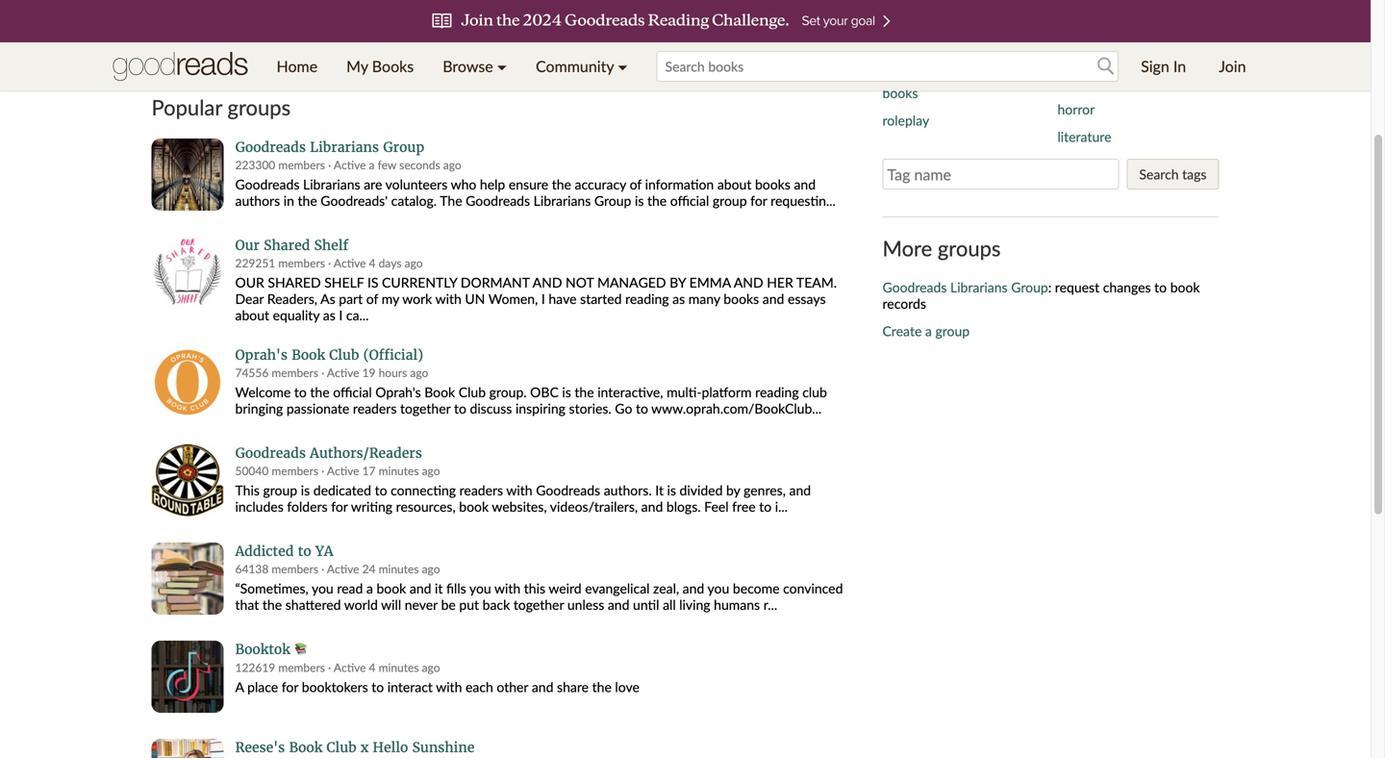 Task type: vqa. For each thing, say whether or not it's contained in the screenshot.
"ACTIVE" within the Addicted to YA 64138 members · Active 24 minutes ago "Sometimes, you read a book and it fills you with this weird evangelical zeal, and you become convinced that the shattered world will never be put back together unless and until all living humans r...
yes



Task type: describe. For each thing, give the bounding box(es) containing it.
active inside oprah's book club (official) 74556 members · active 19 hours ago welcome to the official oprah's book club group. obc is the interactive, multi-platform reading club bringing passionate readers together to discuss inspiring stories.  go to www.oprah.com/bookclub...
[[327, 365, 359, 379]]

dear
[[235, 290, 264, 307]]

type-
[[1143, 58, 1174, 74]]

ensure
[[509, 176, 548, 192]]

her
[[767, 274, 793, 290]]

members inside addicted to ya 64138 members · active 24 minutes ago "sometimes, you read a book and it fills you with this weird evangelical zeal, and you become convinced that the shattered world will never be put back together unless and until all living humans r...
[[272, 562, 318, 576]]

members inside booktok 📚 122619 members · active 4 minutes ago a place for booktokers to interact with each other and share the love
[[278, 660, 325, 674]]

shelf
[[324, 274, 364, 290]]

librarians left are
[[303, 176, 360, 192]]

women,
[[488, 290, 538, 307]]

genres,
[[744, 482, 786, 498]]

fiction
[[883, 3, 920, 20]]

with inside addicted to ya 64138 members · active 24 minutes ago "sometimes, you read a book and it fills you with this weird evangelical zeal, and you become convinced that the shattered world will never be put back together unless and until all living humans r...
[[494, 580, 521, 596]]

19 hours ago element
[[362, 365, 428, 379]]

book inside addicted to ya 64138 members · active 24 minutes ago "sometimes, you read a book and it fills you with this weird evangelical zeal, and you become convinced that the shattered world will never be put back together unless and until all living humans r...
[[377, 580, 406, 596]]

goodreads up 50040
[[235, 444, 306, 462]]

is left only
[[708, 34, 717, 50]]

feel
[[704, 498, 729, 515]]

0 horizontal spatial i
[[339, 307, 343, 323]]

other
[[497, 679, 528, 695]]

4 inside booktok 📚 122619 members · active 4 minutes ago a place for booktokers to interact with each other and share the love
[[369, 660, 376, 674]]

stories.
[[569, 400, 612, 416]]

oprah's book club (official) image
[[152, 346, 224, 418]]

roleplay link
[[883, 112, 930, 128]]

put
[[459, 596, 479, 613]]

popular
[[152, 95, 222, 120]]

by
[[670, 274, 686, 290]]

about inside goodreads librarians group 223300 members · active a few seconds ago goodreads librarians are volunteers who help ensure the accuracy of information about books and authors in the goodreads' catalog. the goodreads librarians group is the official group for requestin...
[[717, 176, 752, 192]]

part
[[339, 290, 363, 307]]

as
[[320, 290, 335, 307]]

librarians down "more groups"
[[950, 279, 1008, 295]]

menu containing home
[[262, 42, 642, 90]]

we'll
[[670, 50, 697, 67]]

who
[[451, 176, 477, 192]]

home link
[[262, 42, 332, 90]]

until
[[633, 596, 659, 613]]

our shared shelf 229251 members · active 4 days ago our shared shelf is currently dormant and not managed by emma and her team. dear readers,   as part of my work with un women, i have started reading as many books and essays about equality as i ca...
[[235, 237, 837, 323]]

horror
[[1058, 101, 1095, 118]]

the right accuracy on the top left of the page
[[647, 192, 667, 209]]

▾ for community ▾
[[618, 57, 628, 76]]

is right it
[[667, 482, 676, 498]]

obc
[[530, 384, 559, 400]]

join
[[1219, 57, 1246, 76]]

un
[[465, 290, 485, 307]]

active inside our shared shelf 229251 members · active 4 days ago our shared shelf is currently dormant and not managed by emma and her team. dear readers,   as part of my work with un women, i have started reading as many books and essays about equality as i ca...
[[334, 256, 366, 270]]

minutes for goodreads authors/readers
[[379, 464, 419, 478]]

love
[[615, 679, 640, 695]]

1 vertical spatial book
[[424, 384, 455, 400]]

goodreads down the more
[[883, 279, 947, 295]]

...
[[816, 50, 826, 67]]

seconds
[[399, 158, 440, 172]]

sign in link
[[1127, 42, 1201, 90]]

groups for more groups
[[938, 236, 1001, 261]]

24
[[362, 562, 376, 576]]

active inside goodreads librarians group 223300 members · active a few seconds ago goodreads librarians are volunteers who help ensure the accuracy of information about books and authors in the goodreads' catalog. the goodreads librarians group is the official group for requestin...
[[334, 158, 366, 172]]

of inside our shared shelf 229251 members · active 4 days ago our shared shelf is currently dormant and not managed by emma and her team. dear readers,   as part of my work with un women, i have started reading as many books and essays about equality as i ca...
[[366, 290, 378, 307]]

to right welcome
[[294, 384, 307, 400]]

together inside addicted to ya 64138 members · active 24 minutes ago "sometimes, you read a book and it fills you with this weird evangelical zeal, and you become convinced that the shattered world will never be put back together unless and until all living humans r...
[[514, 596, 564, 613]]

r...
[[764, 596, 777, 613]]

select
[[455, 50, 490, 67]]

to inside : request changes to book records
[[1155, 279, 1167, 295]]

74556
[[235, 365, 269, 379]]

book-
[[883, 31, 917, 47]]

work
[[402, 290, 432, 307]]

each
[[466, 679, 493, 695]]

librarians up our shared shelf link
[[534, 192, 591, 209]]

together inside oprah's book club (official) 74556 members · active 19 hours ago welcome to the official oprah's book club group. obc is the interactive, multi-platform reading club bringing passionate readers together to discuss inspiring stories.  go to www.oprah.com/bookclub...
[[400, 400, 451, 416]]

librarians up few
[[310, 138, 379, 156]]

read with jenna (official) image
[[152, 0, 224, 68]]

reese's book club x hello sunshine
[[235, 739, 475, 756]]

the right in at the top of the page
[[298, 192, 317, 209]]

sunshine
[[412, 739, 475, 756]]

for inside booktok 📚 122619 members · active 4 minutes ago a place for booktokers to interact with each other and share the love
[[282, 679, 298, 695]]

· inside addicted to ya 64138 members · active 24 minutes ago "sometimes, you read a book and it fills you with this weird evangelical zeal, and you become convinced that the shattered world will never be put back together unless and until all living humans r...
[[321, 562, 324, 576]]

connecting
[[391, 482, 456, 498]]

fiction link
[[883, 3, 920, 20]]

goodreads down 223300 at the left of the page
[[235, 176, 300, 192]]

our
[[235, 274, 264, 290]]

be for ya
[[441, 596, 456, 613]]

goodreads right the
[[466, 192, 530, 209]]

booktok 📚 link
[[235, 641, 854, 658]]

1 jenna from the left
[[282, 50, 317, 67]]

not
[[566, 274, 594, 290]]

are
[[364, 176, 382, 192]]

authors
[[235, 192, 280, 209]]

a right create
[[925, 323, 932, 339]]

group inside goodreads librarians group 223300 members · active a few seconds ago goodreads librarians are volunteers who help ensure the accuracy of information about books and authors in the goodreads' catalog. the goodreads librarians group is the official group for requestin...
[[713, 192, 747, 209]]

our
[[235, 237, 260, 254]]

oprah's book club (official) 74556 members · active 19 hours ago welcome to the official oprah's book club group. obc is the interactive, multi-platform reading club bringing passionate readers together to discuss inspiring stories.  go to www.oprah.com/bookclub...
[[235, 346, 827, 416]]

hours
[[379, 365, 407, 379]]

goodreads'
[[321, 192, 388, 209]]

active inside addicted to ya 64138 members · active 24 minutes ago "sometimes, you read a book and it fills you with this weird evangelical zeal, and you become convinced that the shattered world will never be put back together unless and until all living humans r...
[[327, 562, 359, 576]]

reading inside oprah's book club (official) 74556 members · active 19 hours ago welcome to the official oprah's book club group. obc is the interactive, multi-platform reading club bringing passionate readers together to discuss inspiring stories.  go to www.oprah.com/bookclub...
[[755, 384, 799, 400]]

the inside addicted to ya 64138 members · active 24 minutes ago "sometimes, you read a book and it fills you with this weird evangelical zeal, and you become convinced that the shattered world will never be put back together unless and until all living humans r...
[[263, 596, 282, 613]]

more groups
[[883, 236, 1001, 261]]

book inside : request changes to book records
[[1170, 279, 1200, 295]]

zeal,
[[653, 580, 679, 596]]

home
[[277, 57, 318, 76]]

book inside bookclub-any-type-of- book
[[1058, 74, 1087, 90]]

to down 17
[[375, 482, 387, 498]]

few
[[378, 158, 396, 172]]

shared
[[268, 274, 321, 290]]

book up community
[[533, 34, 563, 50]]

Search for books to add to your shelves search field
[[657, 51, 1119, 82]]

literature
[[1058, 128, 1112, 145]]

ago inside goodreads authors/readers 50040 members · active 17 minutes ago this group is dedicated to connecting readers with goodreads authors. it is divided by genres, and includes folders for writing resources, book websites, videos/trailers, and blogs.  feel free to i...
[[422, 464, 440, 478]]

resources,
[[396, 498, 456, 515]]

ya
[[1058, 31, 1071, 47]]

my
[[346, 57, 368, 76]]

to:
[[263, 50, 279, 67]]

223300
[[235, 158, 275, 172]]

for inside goodreads authors/readers 50040 members · active 17 minutes ago this group is dedicated to connecting readers with goodreads authors. it is divided by genres, and includes folders for writing resources, book websites, videos/trailers, and blogs.  feel free to i...
[[331, 498, 348, 515]]

team
[[411, 34, 441, 50]]

0 horizontal spatial as
[[323, 307, 336, 323]]

book-club link
[[883, 31, 942, 47]]

addicted to ya 64138 members · active 24 minutes ago "sometimes, you read a book and it fills you with this weird evangelical zeal, and you become convinced that the shattered world will never be put back together unless and until all living humans r...
[[235, 542, 843, 613]]

hager.
[[353, 50, 391, 67]]

roleplay
[[883, 112, 930, 128]]

ago inside our shared shelf 229251 members · active 4 days ago our shared shelf is currently dormant and not managed by emma and her team. dear readers,   as part of my work with un women, i have started reading as many books and essays about equality as i ca...
[[405, 256, 423, 270]]

reese's
[[235, 739, 285, 756]]

www.oprah.com/bookclub...
[[651, 400, 822, 416]]

and inside goodreads librarians group 223300 members · active a few seconds ago goodreads librarians are volunteers who help ensure the accuracy of information about books and authors in the goodreads' catalog. the goodreads librarians group is the official group for requestin...
[[794, 176, 816, 192]]

create
[[883, 323, 922, 339]]

ago inside oprah's book club (official) 74556 members · active 19 hours ago welcome to the official oprah's book club group. obc is the interactive, multi-platform reading club bringing passionate readers together to discuss inspiring stories.  go to www.oprah.com/bookclub...
[[410, 365, 428, 379]]

reese's book club x hello sunshine link
[[235, 739, 854, 756]]

in
[[1174, 57, 1186, 76]]

to inside addicted to ya 64138 members · active 24 minutes ago "sometimes, you read a book and it fills you with this weird evangelical zeal, and you become convinced that the shattered world will never be put back together unless and until all living humans r...
[[298, 542, 311, 560]]

goodreads down goodreads authors/readers link
[[536, 482, 600, 498]]

active inside booktok 📚 122619 members · active 4 minutes ago a place for booktokers to interact with each other and share the love
[[334, 660, 366, 674]]

books inside goodreads librarians group 223300 members · active a few seconds ago goodreads librarians are volunteers who help ensure the accuracy of information about books and authors in the goodreads' catalog. the goodreads librarians group is the official group for requestin...
[[755, 176, 791, 192]]

oprah's book club (official) link
[[235, 346, 854, 364]]

books inside our shared shelf 229251 members · active 4 days ago our shared shelf is currently dormant and not managed by emma and her team. dear readers,   as part of my work with un women, i have started reading as many books and essays about equality as i ca...
[[724, 290, 759, 307]]

1 vertical spatial group
[[935, 323, 970, 339]]

catalog.
[[391, 192, 437, 209]]

2 jenna from the left
[[394, 50, 429, 67]]

the right obc
[[575, 384, 594, 400]]

team.
[[796, 274, 837, 290]]

booktok
[[235, 641, 290, 658]]

1 vertical spatial oprah's
[[375, 384, 421, 400]]

to right go
[[636, 400, 648, 416]]

readers,
[[267, 290, 317, 307]]

▾ for browse ▾
[[497, 57, 507, 76]]

welcome
[[235, 384, 291, 400]]

· inside booktok 📚 122619 members · active 4 minutes ago a place for booktokers to interact with each other and share the love
[[328, 660, 331, 674]]

4 minutes ago element
[[369, 660, 440, 674]]

more
[[883, 236, 932, 261]]

0 vertical spatial books
[[883, 85, 918, 101]]

addicted
[[235, 542, 294, 560]]

0 vertical spatial club
[[917, 31, 942, 47]]

accuracy
[[575, 176, 626, 192]]

horror link
[[1058, 101, 1095, 118]]



Task type: locate. For each thing, give the bounding box(es) containing it.
minutes inside booktok 📚 122619 members · active 4 minutes ago a place for booktokers to interact with each other and share the love
[[379, 660, 419, 674]]

be inside addicted to ya 64138 members · active 24 minutes ago "sometimes, you read a book and it fills you with this weird evangelical zeal, and you become convinced that the shattered world will never be put back together unless and until all living humans r...
[[441, 596, 456, 613]]

authors/readers
[[310, 444, 422, 462]]

2 vertical spatial group
[[263, 482, 297, 498]]

for right folders
[[331, 498, 348, 515]]

of right accuracy on the top left of the page
[[630, 176, 642, 192]]

with inside booktok 📚 122619 members · active 4 minutes ago a place for booktokers to interact with each other and share the love
[[436, 679, 462, 695]]

Tag name search field
[[883, 159, 1119, 190]]

includes
[[235, 498, 284, 515]]

0 horizontal spatial read
[[337, 580, 363, 596]]

0 vertical spatial about
[[717, 176, 752, 192]]

a left few
[[369, 158, 375, 172]]

humans
[[714, 596, 760, 613]]

to inside when anyone on the today team is looking for a book recommendation, there is only one person to turn to: jenna bush hager.  jenna will select a book and as you read along, we'll be posting updates ...
[[818, 34, 831, 50]]

and left her
[[734, 274, 763, 290]]

and inside when anyone on the today team is looking for a book recommendation, there is only one person to turn to: jenna bush hager.  jenna will select a book and as you read along, we'll be posting updates ...
[[536, 50, 558, 67]]

the inside when anyone on the today team is looking for a book recommendation, there is only one person to turn to: jenna bush hager.  jenna will select a book and as you read along, we'll be posting updates ...
[[340, 34, 359, 50]]

with
[[435, 290, 462, 307], [506, 482, 533, 498], [494, 580, 521, 596], [436, 679, 462, 695]]

📚
[[294, 641, 308, 658]]

to right the changes
[[1155, 279, 1167, 295]]

1 horizontal spatial ▾
[[618, 57, 628, 76]]

when
[[235, 34, 271, 50]]

:
[[1048, 279, 1052, 295]]

read
[[603, 50, 629, 67], [337, 580, 363, 596]]

0 vertical spatial together
[[400, 400, 451, 416]]

a
[[235, 679, 244, 695]]

19
[[362, 365, 376, 379]]

community
[[536, 57, 614, 76]]

groups for popular groups
[[228, 95, 291, 120]]

platform
[[702, 384, 752, 400]]

▾ down the recommendation,
[[618, 57, 628, 76]]

1 horizontal spatial of
[[630, 176, 642, 192]]

minutes right 17
[[379, 464, 419, 478]]

· inside oprah's book club (official) 74556 members · active 19 hours ago welcome to the official oprah's book club group. obc is the interactive, multi-platform reading club bringing passionate readers together to discuss inspiring stories.  go to www.oprah.com/bookclub...
[[321, 365, 324, 379]]

is left dedicated at the left bottom
[[301, 482, 310, 498]]

0 horizontal spatial will
[[381, 596, 401, 613]]

read down "24"
[[337, 580, 363, 596]]

will left never
[[381, 596, 401, 613]]

group down goodreads librarians group
[[935, 323, 970, 339]]

0 horizontal spatial reading
[[625, 290, 669, 307]]

videos/trailers,
[[550, 498, 638, 515]]

4 days ago element
[[369, 256, 423, 270]]

to left i...
[[759, 498, 772, 515]]

readers inside oprah's book club (official) 74556 members · active 19 hours ago welcome to the official oprah's book club group. obc is the interactive, multi-platform reading club bringing passionate readers together to discuss inspiring stories.  go to www.oprah.com/bookclub...
[[353, 400, 397, 416]]

you
[[577, 50, 599, 67], [312, 580, 334, 596], [469, 580, 491, 596], [708, 580, 729, 596]]

turn
[[235, 50, 260, 67]]

members up welcome
[[272, 365, 318, 379]]

official down 19
[[333, 384, 372, 400]]

▾ inside community ▾ dropdown button
[[618, 57, 628, 76]]

group left information
[[594, 192, 631, 209]]

0 vertical spatial 4
[[369, 256, 376, 270]]

1 horizontal spatial official
[[670, 192, 709, 209]]

official up by
[[670, 192, 709, 209]]

with inside our shared shelf 229251 members · active 4 days ago our shared shelf is currently dormant and not managed by emma and her team. dear readers,   as part of my work with un women, i have started reading as many books and essays about equality as i ca...
[[435, 290, 462, 307]]

with inside goodreads authors/readers 50040 members · active 17 minutes ago this group is dedicated to connecting readers with goodreads authors. it is divided by genres, and includes folders for writing resources, book websites, videos/trailers, and blogs.  feel free to i...
[[506, 482, 533, 498]]

club for sunshine
[[327, 739, 357, 756]]

hello
[[373, 739, 408, 756]]

0 vertical spatial oprah's
[[235, 346, 288, 364]]

addicted to ya link
[[235, 542, 854, 560]]

is right team
[[444, 34, 453, 50]]

1 vertical spatial club
[[459, 384, 486, 400]]

2 minutes from the top
[[379, 562, 419, 576]]

writing
[[351, 498, 393, 515]]

oprah's up the 74556
[[235, 346, 288, 364]]

for inside goodreads librarians group 223300 members · active a few seconds ago goodreads librarians are volunteers who help ensure the accuracy of information about books and authors in the goodreads' catalog. the goodreads librarians group is the official group for requestin...
[[750, 192, 767, 209]]

0 horizontal spatial about
[[235, 307, 269, 323]]

menu
[[262, 42, 642, 90]]

0 horizontal spatial group
[[263, 482, 297, 498]]

book for sunshine
[[289, 739, 322, 756]]

1 horizontal spatial together
[[514, 596, 564, 613]]

official
[[670, 192, 709, 209], [333, 384, 372, 400]]

group left request
[[1011, 279, 1048, 295]]

books up roleplay
[[883, 85, 918, 101]]

groups up goodreads librarians group
[[938, 236, 1001, 261]]

1 horizontal spatial reading
[[755, 384, 799, 400]]

1 vertical spatial books
[[755, 176, 791, 192]]

the left love
[[592, 679, 612, 695]]

1 vertical spatial groups
[[938, 236, 1001, 261]]

the right ensure
[[552, 176, 571, 192]]

0 horizontal spatial of
[[366, 290, 378, 307]]

is
[[444, 34, 453, 50], [708, 34, 717, 50], [635, 192, 644, 209], [562, 384, 571, 400], [301, 482, 310, 498], [667, 482, 676, 498]]

book
[[533, 34, 563, 50], [503, 50, 533, 67], [1058, 74, 1087, 90], [1170, 279, 1200, 295], [459, 498, 489, 515], [377, 580, 406, 596]]

2 horizontal spatial group
[[1011, 279, 1048, 295]]

book down "24 minutes ago" element
[[377, 580, 406, 596]]

0 horizontal spatial be
[[441, 596, 456, 613]]

1 vertical spatial club
[[802, 384, 827, 400]]

bookclub-
[[1058, 58, 1117, 74]]

active left 19
[[327, 365, 359, 379]]

the right on at the left top of page
[[340, 34, 359, 50]]

1 horizontal spatial oprah's
[[375, 384, 421, 400]]

0 vertical spatial be
[[700, 50, 715, 67]]

discuss
[[470, 400, 512, 416]]

books
[[372, 57, 414, 76]]

▾ inside browse ▾ dropdown button
[[497, 57, 507, 76]]

0 horizontal spatial jenna
[[282, 50, 317, 67]]

be for on
[[700, 50, 715, 67]]

a few seconds ago element
[[369, 158, 461, 172]]

book inside goodreads authors/readers 50040 members · active 17 minutes ago this group is dedicated to connecting readers with goodreads authors. it is divided by genres, and includes folders for writing resources, book websites, videos/trailers, and blogs.  feel free to i...
[[459, 498, 489, 515]]

Search books text field
[[657, 51, 1119, 82]]

1 vertical spatial 4
[[369, 660, 376, 674]]

will inside when anyone on the today team is looking for a book recommendation, there is only one person to turn to: jenna bush hager.  jenna will select a book and as you read along, we'll be posting updates ...
[[432, 50, 452, 67]]

0 vertical spatial will
[[432, 50, 452, 67]]

1 vertical spatial read
[[337, 580, 363, 596]]

browse ▾
[[443, 57, 507, 76]]

club for members
[[329, 346, 359, 364]]

0 vertical spatial group
[[713, 192, 747, 209]]

there
[[673, 34, 704, 50]]

my books link
[[332, 42, 428, 90]]

1 horizontal spatial about
[[717, 176, 752, 192]]

None submit
[[1127, 159, 1219, 190]]

free
[[732, 498, 756, 515]]

club
[[917, 31, 942, 47], [802, 384, 827, 400]]

currently
[[382, 274, 457, 290]]

active
[[334, 158, 366, 172], [334, 256, 366, 270], [327, 365, 359, 379], [327, 464, 359, 478], [327, 562, 359, 576], [334, 660, 366, 674]]

1 vertical spatial group
[[594, 192, 631, 209]]

shattered
[[285, 596, 341, 613]]

minutes inside addicted to ya 64138 members · active 24 minutes ago "sometimes, you read a book and it fills you with this weird evangelical zeal, and you become convinced that the shattered world will never be put back together unless and until all living humans r...
[[379, 562, 419, 576]]

ago up currently at top left
[[405, 256, 423, 270]]

for left requestin...
[[750, 192, 767, 209]]

popular groups
[[152, 95, 291, 120]]

a inside goodreads librarians group 223300 members · active a few seconds ago goodreads librarians are volunteers who help ensure the accuracy of information about books and authors in the goodreads' catalog. the goodreads librarians group is the official group for requestin...
[[369, 158, 375, 172]]

book down 19 hours ago element
[[424, 384, 455, 400]]

and inside our shared shelf 229251 members · active 4 days ago our shared shelf is currently dormant and not managed by emma and her team. dear readers,   as part of my work with un women, i have started reading as many books and essays about equality as i ca...
[[763, 290, 784, 307]]

4
[[369, 256, 376, 270], [369, 660, 376, 674]]

become
[[733, 580, 780, 596]]

essays
[[788, 290, 826, 307]]

shelf
[[314, 237, 348, 254]]

books link
[[883, 85, 918, 101]]

for
[[503, 34, 520, 50], [750, 192, 767, 209], [331, 498, 348, 515], [282, 679, 298, 695]]

for right looking
[[503, 34, 520, 50]]

members inside oprah's book club (official) 74556 members · active 19 hours ago welcome to the official oprah's book club group. obc is the interactive, multi-platform reading club bringing passionate readers together to discuss inspiring stories.  go to www.oprah.com/bookclub...
[[272, 365, 318, 379]]

0 vertical spatial readers
[[353, 400, 397, 416]]

active up booktokers
[[334, 660, 366, 674]]

members up shared
[[278, 256, 325, 270]]

1 horizontal spatial will
[[432, 50, 452, 67]]

2 vertical spatial club
[[327, 739, 357, 756]]

with left this
[[494, 580, 521, 596]]

1 horizontal spatial read
[[603, 50, 629, 67]]

is inside goodreads librarians group 223300 members · active a few seconds ago goodreads librarians are volunteers who help ensure the accuracy of information about books and authors in the goodreads' catalog. the goodreads librarians group is the official group for requestin...
[[635, 192, 644, 209]]

1 horizontal spatial group
[[594, 192, 631, 209]]

bookclub-any-type-of- book link
[[1058, 58, 1191, 90]]

1 vertical spatial be
[[441, 596, 456, 613]]

4 inside our shared shelf 229251 members · active 4 days ago our shared shelf is currently dormant and not managed by emma and her team. dear readers,   as part of my work with un women, i have started reading as many books and essays about equality as i ca...
[[369, 256, 376, 270]]

goodreads librarians group image
[[152, 138, 224, 211]]

read inside addicted to ya 64138 members · active 24 minutes ago "sometimes, you read a book and it fills you with this weird evangelical zeal, and you become convinced that the shattered world will never be put back together unless and until all living humans r...
[[337, 580, 363, 596]]

group right this
[[263, 482, 297, 498]]

you inside when anyone on the today team is looking for a book recommendation, there is only one person to turn to: jenna bush hager.  jenna will select a book and as you read along, we'll be posting updates ...
[[577, 50, 599, 67]]

· down ya on the left bottom of the page
[[321, 562, 324, 576]]

equality
[[273, 307, 320, 323]]

dormant
[[461, 274, 530, 290]]

a right select
[[493, 50, 500, 67]]

managed
[[597, 274, 666, 290]]

minutes inside goodreads authors/readers 50040 members · active 17 minutes ago this group is dedicated to connecting readers with goodreads authors. it is divided by genres, and includes folders for writing resources, book websites, videos/trailers, and blogs.  feel free to i...
[[379, 464, 419, 478]]

active up are
[[334, 158, 366, 172]]

1 horizontal spatial goodreads librarians group link
[[883, 279, 1048, 295]]

go
[[615, 400, 632, 416]]

book right looking
[[503, 50, 533, 67]]

club left x
[[327, 739, 357, 756]]

addicted to ya image
[[152, 542, 224, 615]]

browse
[[443, 57, 493, 76]]

readers inside goodreads authors/readers 50040 members · active 17 minutes ago this group is dedicated to connecting readers with goodreads authors. it is divided by genres, and includes folders for writing resources, book websites, videos/trailers, and blogs.  feel free to i...
[[459, 482, 503, 498]]

and inside booktok 📚 122619 members · active 4 minutes ago a place for booktokers to interact with each other and share the love
[[532, 679, 554, 695]]

reading right platform
[[755, 384, 799, 400]]

to left discuss in the left bottom of the page
[[454, 400, 466, 416]]

the
[[340, 34, 359, 50], [552, 176, 571, 192], [298, 192, 317, 209], [647, 192, 667, 209], [310, 384, 330, 400], [575, 384, 594, 400], [263, 596, 282, 613], [592, 679, 612, 695]]

4 down "world"
[[369, 660, 376, 674]]

· up goodreads'
[[328, 158, 331, 172]]

2 and from the left
[[734, 274, 763, 290]]

0 horizontal spatial and
[[533, 274, 562, 290]]

ago up who
[[443, 158, 461, 172]]

group
[[383, 138, 424, 156], [594, 192, 631, 209], [1011, 279, 1048, 295]]

members inside goodreads authors/readers 50040 members · active 17 minutes ago this group is dedicated to connecting readers with goodreads authors. it is divided by genres, and includes folders for writing resources, book websites, videos/trailers, and blogs.  feel free to i...
[[272, 464, 318, 478]]

this
[[524, 580, 545, 596]]

for inside when anyone on the today team is looking for a book recommendation, there is only one person to turn to: jenna bush hager.  jenna will select a book and as you read along, we'll be posting updates ...
[[503, 34, 520, 50]]

0 vertical spatial club
[[329, 346, 359, 364]]

a right looking
[[523, 34, 530, 50]]

0 vertical spatial of
[[630, 176, 642, 192]]

0 horizontal spatial groups
[[228, 95, 291, 120]]

by
[[726, 482, 740, 498]]

ago right hours
[[410, 365, 428, 379]]

17 minutes ago element
[[362, 464, 440, 478]]

be inside when anyone on the today team is looking for a book recommendation, there is only one person to turn to: jenna bush hager.  jenna will select a book and as you read along, we'll be posting updates ...
[[700, 50, 715, 67]]

our shared shelf image
[[152, 237, 224, 309]]

with left un
[[435, 290, 462, 307]]

of inside goodreads librarians group 223300 members · active a few seconds ago goodreads librarians are volunteers who help ensure the accuracy of information about books and authors in the goodreads' catalog. the goodreads librarians group is the official group for requestin...
[[630, 176, 642, 192]]

goodreads librarians group link down "more groups"
[[883, 279, 1048, 295]]

2 vertical spatial books
[[724, 290, 759, 307]]

ago inside booktok 📚 122619 members · active 4 minutes ago a place for booktokers to interact with each other and share the love
[[422, 660, 440, 674]]

goodreads authors/readers image
[[152, 444, 224, 517]]

1 horizontal spatial jenna
[[394, 50, 429, 67]]

oprah's down 19 hours ago element
[[375, 384, 421, 400]]

a
[[523, 34, 530, 50], [493, 50, 500, 67], [369, 158, 375, 172], [925, 323, 932, 339], [366, 580, 373, 596]]

: request changes to book records
[[883, 279, 1200, 312]]

64138
[[235, 562, 269, 576]]

the right that
[[263, 596, 282, 613]]

1 vertical spatial reading
[[755, 384, 799, 400]]

reading inside our shared shelf 229251 members · active 4 days ago our shared shelf is currently dormant and not managed by emma and her team. dear readers,   as part of my work with un women, i have started reading as many books and essays about equality as i ca...
[[625, 290, 669, 307]]

active inside goodreads authors/readers 50040 members · active 17 minutes ago this group is dedicated to connecting readers with goodreads authors. it is divided by genres, and includes folders for writing resources, book websites, videos/trailers, and blogs.  feel free to i...
[[327, 464, 359, 478]]

minutes right "24"
[[379, 562, 419, 576]]

1 and from the left
[[533, 274, 562, 290]]

goodreads librarians group link up ensure
[[235, 138, 854, 156]]

24 minutes ago element
[[362, 562, 440, 576]]

to inside booktok 📚 122619 members · active 4 minutes ago a place for booktokers to interact with each other and share the love
[[372, 679, 384, 695]]

0 vertical spatial groups
[[228, 95, 291, 120]]

0 vertical spatial minutes
[[379, 464, 419, 478]]

about down our
[[235, 307, 269, 323]]

bookclub-any-type-of- book
[[1058, 58, 1191, 90]]

divided
[[680, 482, 723, 498]]

is right obc
[[562, 384, 571, 400]]

group inside goodreads authors/readers 50040 members · active 17 minutes ago this group is dedicated to connecting readers with goodreads authors. it is divided by genres, and includes folders for writing resources, book websites, videos/trailers, and blogs.  feel free to i...
[[263, 482, 297, 498]]

members inside goodreads librarians group 223300 members · active a few seconds ago goodreads librarians are volunteers who help ensure the accuracy of information about books and authors in the goodreads' catalog. the goodreads librarians group is the official group for requestin...
[[278, 158, 325, 172]]

members down 📚
[[278, 660, 325, 674]]

1 vertical spatial readers
[[459, 482, 503, 498]]

2 4 from the top
[[369, 660, 376, 674]]

50040
[[235, 464, 269, 478]]

group up a few seconds ago element
[[383, 138, 424, 156]]

1 vertical spatial together
[[514, 596, 564, 613]]

3 minutes from the top
[[379, 660, 419, 674]]

with down goodreads authors/readers link
[[506, 482, 533, 498]]

group for goodreads librarians group 223300 members · active a few seconds ago goodreads librarians are volunteers who help ensure the accuracy of information about books and authors in the goodreads' catalog. the goodreads librarians group is the official group for requestin...
[[383, 138, 424, 156]]

books right many
[[724, 290, 759, 307]]

oprah's
[[235, 346, 288, 364], [375, 384, 421, 400]]

1 horizontal spatial groups
[[938, 236, 1001, 261]]

goodreads librarians group
[[883, 279, 1048, 295]]

when anyone on the today team is looking for a book recommendation, there is only one person to turn to: jenna bush hager.  jenna will select a book and as you read along, we'll be posting updates ...
[[235, 34, 831, 67]]

booktok 📚 image
[[152, 641, 224, 713]]

book right reese's
[[289, 739, 322, 756]]

1 4 from the top
[[369, 256, 376, 270]]

book for members
[[292, 346, 325, 364]]

about inside our shared shelf 229251 members · active 4 days ago our shared shelf is currently dormant and not managed by emma and her team. dear readers,   as part of my work with un women, i have started reading as many books and essays about equality as i ca...
[[235, 307, 269, 323]]

1 horizontal spatial and
[[734, 274, 763, 290]]

is right accuracy on the top left of the page
[[635, 192, 644, 209]]

members up folders
[[272, 464, 318, 478]]

· inside goodreads authors/readers 50040 members · active 17 minutes ago this group is dedicated to connecting readers with goodreads authors. it is divided by genres, and includes folders for writing resources, book websites, videos/trailers, and blogs.  feel free to i...
[[321, 464, 324, 478]]

▾ right select
[[497, 57, 507, 76]]

active up dedicated at the left bottom
[[327, 464, 359, 478]]

0 horizontal spatial together
[[400, 400, 451, 416]]

· inside goodreads librarians group 223300 members · active a few seconds ago goodreads librarians are volunteers who help ensure the accuracy of information about books and authors in the goodreads' catalog. the goodreads librarians group is the official group for requestin...
[[328, 158, 331, 172]]

is inside oprah's book club (official) 74556 members · active 19 hours ago welcome to the official oprah's book club group. obc is the interactive, multi-platform reading club bringing passionate readers together to discuss inspiring stories.  go to www.oprah.com/bookclub...
[[562, 384, 571, 400]]

1 horizontal spatial club
[[917, 31, 942, 47]]

· inside our shared shelf 229251 members · active 4 days ago our shared shelf is currently dormant and not managed by emma and her team. dear readers,   as part of my work with un women, i have started reading as many books and essays about equality as i ca...
[[328, 256, 331, 270]]

2 vertical spatial group
[[1011, 279, 1048, 295]]

i left ca...
[[339, 307, 343, 323]]

· up dedicated at the left bottom
[[321, 464, 324, 478]]

0 vertical spatial goodreads librarians group link
[[235, 138, 854, 156]]

0 vertical spatial group
[[383, 138, 424, 156]]

1 vertical spatial minutes
[[379, 562, 419, 576]]

to right person
[[818, 34, 831, 50]]

the inside booktok 📚 122619 members · active 4 minutes ago a place for booktokers to interact with each other and share the love
[[592, 679, 612, 695]]

book left websites,
[[459, 498, 489, 515]]

official inside oprah's book club (official) 74556 members · active 19 hours ago welcome to the official oprah's book club group. obc is the interactive, multi-platform reading club bringing passionate readers together to discuss inspiring stories.  go to www.oprah.com/bookclub...
[[333, 384, 372, 400]]

join link
[[1205, 42, 1261, 90]]

1 horizontal spatial i
[[541, 290, 545, 307]]

one
[[749, 34, 771, 50]]

club inside oprah's book club (official) 74556 members · active 19 hours ago welcome to the official oprah's book club group. obc is the interactive, multi-platform reading club bringing passionate readers together to discuss inspiring stories.  go to www.oprah.com/bookclub...
[[802, 384, 827, 400]]

i left have
[[541, 290, 545, 307]]

sign
[[1141, 57, 1170, 76]]

browse ▾ button
[[428, 42, 521, 90]]

1 vertical spatial official
[[333, 384, 372, 400]]

to left ya on the left bottom of the page
[[298, 542, 311, 560]]

read inside when anyone on the today team is looking for a book recommendation, there is only one person to turn to: jenna bush hager.  jenna will select a book and as you read along, we'll be posting updates ...
[[603, 50, 629, 67]]

together right the back
[[514, 596, 564, 613]]

group.
[[489, 384, 527, 400]]

2 ▾ from the left
[[618, 57, 628, 76]]

ya
[[315, 542, 333, 560]]

1 vertical spatial will
[[381, 596, 401, 613]]

jenna
[[282, 50, 317, 67], [394, 50, 429, 67]]

book down "equality"
[[292, 346, 325, 364]]

1 vertical spatial of
[[366, 290, 378, 307]]

ago inside goodreads librarians group 223300 members · active a few seconds ago goodreads librarians are volunteers who help ensure the accuracy of information about books and authors in the goodreads' catalog. the goodreads librarians group is the official group for requestin...
[[443, 158, 461, 172]]

0 horizontal spatial official
[[333, 384, 372, 400]]

together down 19 hours ago element
[[400, 400, 451, 416]]

0 horizontal spatial club
[[802, 384, 827, 400]]

a down "24"
[[366, 580, 373, 596]]

emma
[[689, 274, 731, 290]]

0 vertical spatial read
[[603, 50, 629, 67]]

never
[[405, 596, 438, 613]]

readers down 19
[[353, 400, 397, 416]]

members inside our shared shelf 229251 members · active 4 days ago our shared shelf is currently dormant and not managed by emma and her team. dear readers,   as part of my work with un women, i have started reading as many books and essays about equality as i ca...
[[278, 256, 325, 270]]

· down shelf on the top
[[328, 256, 331, 270]]

club down fiction
[[917, 31, 942, 47]]

in
[[284, 192, 294, 209]]

2 horizontal spatial as
[[673, 290, 685, 307]]

and left not
[[533, 274, 562, 290]]

1 horizontal spatial group
[[713, 192, 747, 209]]

1 ▾ from the left
[[497, 57, 507, 76]]

goodreads authors/readers link
[[235, 444, 854, 462]]

2 vertical spatial minutes
[[379, 660, 419, 674]]

booktok 📚 122619 members · active 4 minutes ago a place for booktokers to interact with each other and share the love
[[235, 641, 640, 695]]

books
[[883, 85, 918, 101], [755, 176, 791, 192], [724, 290, 759, 307]]

blogs.
[[667, 498, 701, 515]]

ago inside addicted to ya 64138 members · active 24 minutes ago "sometimes, you read a book and it fills you with this weird evangelical zeal, and you become convinced that the shattered world will never be put back together unless and until all living humans r...
[[422, 562, 440, 576]]

0 horizontal spatial ▾
[[497, 57, 507, 76]]

ago up connecting
[[422, 464, 440, 478]]

websites,
[[492, 498, 547, 515]]

1 vertical spatial about
[[235, 307, 269, 323]]

as inside when anyone on the today team is looking for a book recommendation, there is only one person to turn to: jenna bush hager.  jenna will select a book and as you read along, we'll be posting updates ...
[[562, 50, 574, 67]]

0 horizontal spatial group
[[383, 138, 424, 156]]

a inside addicted to ya 64138 members · active 24 minutes ago "sometimes, you read a book and it fills you with this weird evangelical zeal, and you become convinced that the shattered world will never be put back together unless and until all living humans r...
[[366, 580, 373, 596]]

0 horizontal spatial oprah's
[[235, 346, 288, 364]]

0 horizontal spatial goodreads librarians group link
[[235, 138, 854, 156]]

"sometimes,
[[235, 580, 309, 596]]

members up in at the top of the page
[[278, 158, 325, 172]]

authors.
[[604, 482, 652, 498]]

minutes for booktok 📚
[[379, 660, 419, 674]]

0 vertical spatial book
[[292, 346, 325, 364]]

1 vertical spatial goodreads librarians group link
[[883, 279, 1048, 295]]

1 horizontal spatial as
[[562, 50, 574, 67]]

posting
[[718, 50, 762, 67]]

club right platform
[[802, 384, 827, 400]]

this
[[235, 482, 260, 498]]

books right information
[[755, 176, 791, 192]]

the right welcome
[[310, 384, 330, 400]]

group for goodreads librarians group
[[1011, 279, 1048, 295]]

1 horizontal spatial be
[[700, 50, 715, 67]]

goodreads up 223300 at the left of the page
[[235, 138, 306, 156]]

0 vertical spatial official
[[670, 192, 709, 209]]

4 left the days
[[369, 256, 376, 270]]

2 vertical spatial book
[[289, 739, 322, 756]]

for right place
[[282, 679, 298, 695]]

to left the 'interact'
[[372, 679, 384, 695]]

0 vertical spatial reading
[[625, 290, 669, 307]]

to
[[818, 34, 831, 50], [1155, 279, 1167, 295], [294, 384, 307, 400], [454, 400, 466, 416], [636, 400, 648, 416], [375, 482, 387, 498], [759, 498, 772, 515], [298, 542, 311, 560], [372, 679, 384, 695]]

0 horizontal spatial readers
[[353, 400, 397, 416]]

1 minutes from the top
[[379, 464, 419, 478]]

1 horizontal spatial readers
[[459, 482, 503, 498]]

2 horizontal spatial group
[[935, 323, 970, 339]]

it
[[435, 580, 443, 596]]

ago up the 'interact'
[[422, 660, 440, 674]]

groups down turn
[[228, 95, 291, 120]]

shared
[[264, 237, 310, 254]]

official inside goodreads librarians group 223300 members · active a few seconds ago goodreads librarians are volunteers who help ensure the accuracy of information about books and authors in the goodreads' catalog. the goodreads librarians group is the official group for requestin...
[[670, 192, 709, 209]]

will inside addicted to ya 64138 members · active 24 minutes ago "sometimes, you read a book and it fills you with this weird evangelical zeal, and you become convinced that the shattered world will never be put back together unless and until all living humans r...
[[381, 596, 401, 613]]



